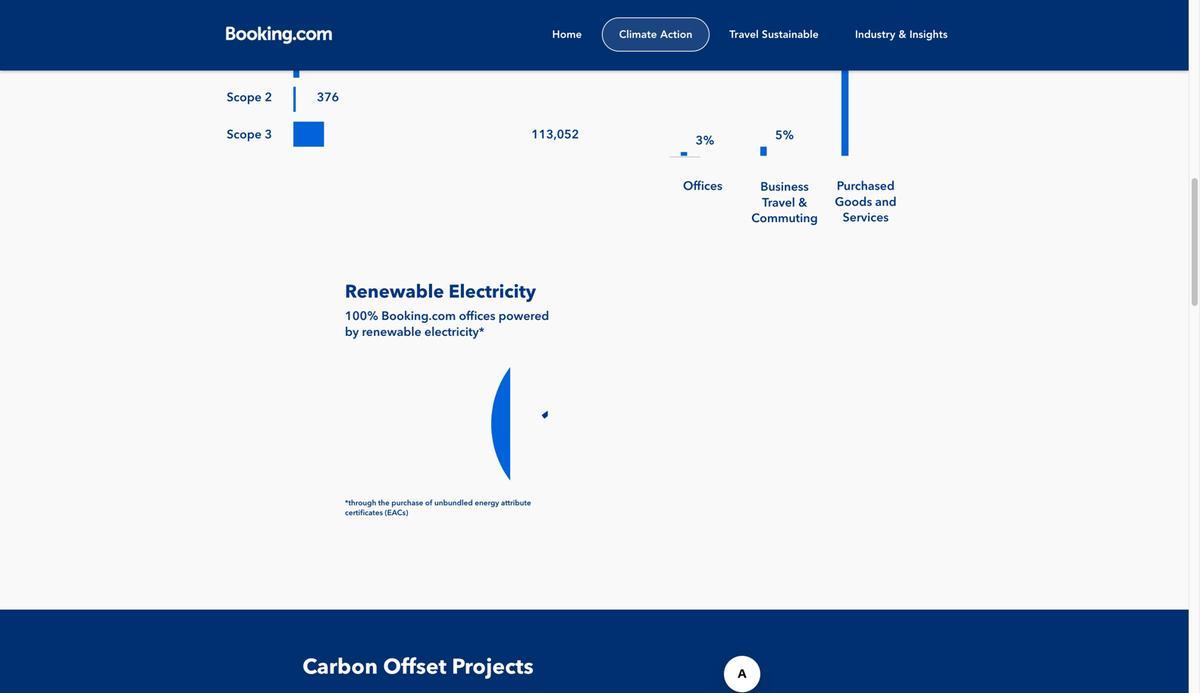 Task type: vqa. For each thing, say whether or not it's contained in the screenshot.
the topmost 100%
yes



Task type: locate. For each thing, give the bounding box(es) containing it.
100% for 100% booking.com offices powered by renewable electricity*
[[345, 311, 379, 323]]

travel sustainable
[[730, 28, 819, 41]]

113,052
[[532, 129, 579, 141]]

the
[[378, 500, 390, 507]]

certificates
[[345, 510, 383, 517]]

scope 2
[[227, 92, 272, 104]]

& left insights
[[899, 28, 907, 41]]

116,200
[[227, 6, 353, 36]]

376
[[317, 92, 339, 104]]

business travel & commuting
[[752, 182, 818, 225]]

travel
[[730, 28, 759, 41], [762, 197, 796, 210]]

1 scope from the top
[[227, 57, 262, 69]]

booking.com
[[382, 311, 456, 323]]

1 horizontal spatial &
[[899, 28, 907, 41]]

scope left 2
[[227, 92, 262, 104]]

purchase
[[392, 500, 424, 507]]

home link
[[535, 17, 599, 52]]

& inside business travel & commuting
[[799, 197, 808, 210]]

powered
[[499, 311, 549, 323]]

scope 3
[[227, 129, 272, 141]]

1 vertical spatial scope
[[227, 92, 262, 104]]

0 vertical spatial 100%
[[345, 311, 379, 323]]

energy
[[475, 500, 499, 507]]

1 vertical spatial &
[[799, 197, 808, 210]]

100% inside the 100% booking.com offices powered by renewable electricity*
[[345, 311, 379, 323]]

0 vertical spatial travel
[[730, 28, 759, 41]]

0 vertical spatial scope
[[227, 57, 262, 69]]

0 horizontal spatial travel
[[730, 28, 759, 41]]

2 vertical spatial scope
[[227, 129, 262, 141]]

0 horizontal spatial 100%
[[345, 311, 379, 323]]

travel left 'sustainable'
[[730, 28, 759, 41]]

3%
[[696, 135, 715, 148]]

travel inside travel sustainable link
[[730, 28, 759, 41]]

renewable
[[362, 327, 422, 339]]

1 horizontal spatial 100%
[[540, 409, 626, 439]]

by
[[345, 327, 359, 339]]

scope left 1
[[227, 57, 262, 69]]

2 scope from the top
[[227, 92, 262, 104]]

carbon offset projects
[[303, 658, 534, 679]]

100%
[[345, 311, 379, 323], [540, 409, 626, 439]]

scope for scope 3
[[227, 129, 262, 141]]

unbundled
[[435, 500, 473, 507]]

& down business
[[799, 197, 808, 210]]

(eacs)
[[385, 510, 408, 517]]

100% for 100%
[[540, 409, 626, 439]]

travel up commuting on the top of page
[[762, 197, 796, 210]]

business
[[761, 182, 809, 194]]

and
[[876, 197, 897, 209]]

scope
[[227, 57, 262, 69], [227, 92, 262, 104], [227, 129, 262, 141]]

0 horizontal spatial &
[[799, 197, 808, 210]]

1 vertical spatial 100%
[[540, 409, 626, 439]]

1 vertical spatial travel
[[762, 197, 796, 210]]

2,772
[[341, 57, 374, 69]]

attribute
[[501, 500, 531, 507]]

scope left the 3
[[227, 129, 262, 141]]

3 scope from the top
[[227, 129, 262, 141]]

92%
[[854, 12, 880, 24]]

1 horizontal spatial travel
[[762, 197, 796, 210]]

climate action link
[[602, 17, 710, 52]]

electricity
[[449, 284, 536, 302]]

*through
[[345, 500, 376, 507]]

&
[[899, 28, 907, 41], [799, 197, 808, 210]]

renewable electricity
[[345, 284, 536, 302]]

climate
[[619, 28, 657, 41]]

insights
[[910, 28, 948, 41]]

0 vertical spatial &
[[899, 28, 907, 41]]

renewable
[[345, 284, 444, 302]]

purchased goods and services
[[835, 181, 897, 225]]



Task type: describe. For each thing, give the bounding box(es) containing it.
projects
[[452, 658, 534, 679]]

industry
[[855, 28, 896, 41]]

sustainable
[[762, 28, 819, 41]]

scope for scope 2
[[227, 92, 262, 104]]

action
[[660, 28, 693, 41]]

electricity*
[[425, 327, 485, 339]]

offices
[[459, 311, 496, 323]]

100% booking.com offices powered by renewable electricity*
[[345, 311, 549, 339]]

commuting
[[752, 213, 818, 225]]

1
[[265, 57, 272, 69]]

offices
[[665, 181, 723, 193]]

travel inside business travel & commuting
[[762, 197, 796, 210]]

& inside the 'industry & insights' link
[[899, 28, 907, 41]]

carbon
[[303, 658, 378, 679]]

services
[[843, 212, 889, 225]]

goods
[[835, 197, 873, 209]]

purchased
[[837, 181, 895, 193]]

travel sustainable link
[[713, 17, 836, 52]]

industry & insights
[[855, 28, 948, 41]]

*through the purchase of unbundled energy attribute certificates (eacs)
[[345, 500, 531, 517]]

3
[[265, 129, 272, 141]]

climate action
[[619, 28, 693, 41]]

scope 1
[[227, 57, 272, 69]]

of
[[425, 500, 433, 507]]

5%
[[776, 130, 794, 142]]

2
[[265, 92, 272, 104]]

home
[[552, 28, 582, 41]]

booking_com_logotype_aug2020_white.png image
[[223, 23, 338, 45]]

scope for scope 1
[[227, 57, 262, 69]]

industry & insights link
[[839, 17, 965, 52]]

offset
[[383, 658, 447, 679]]



